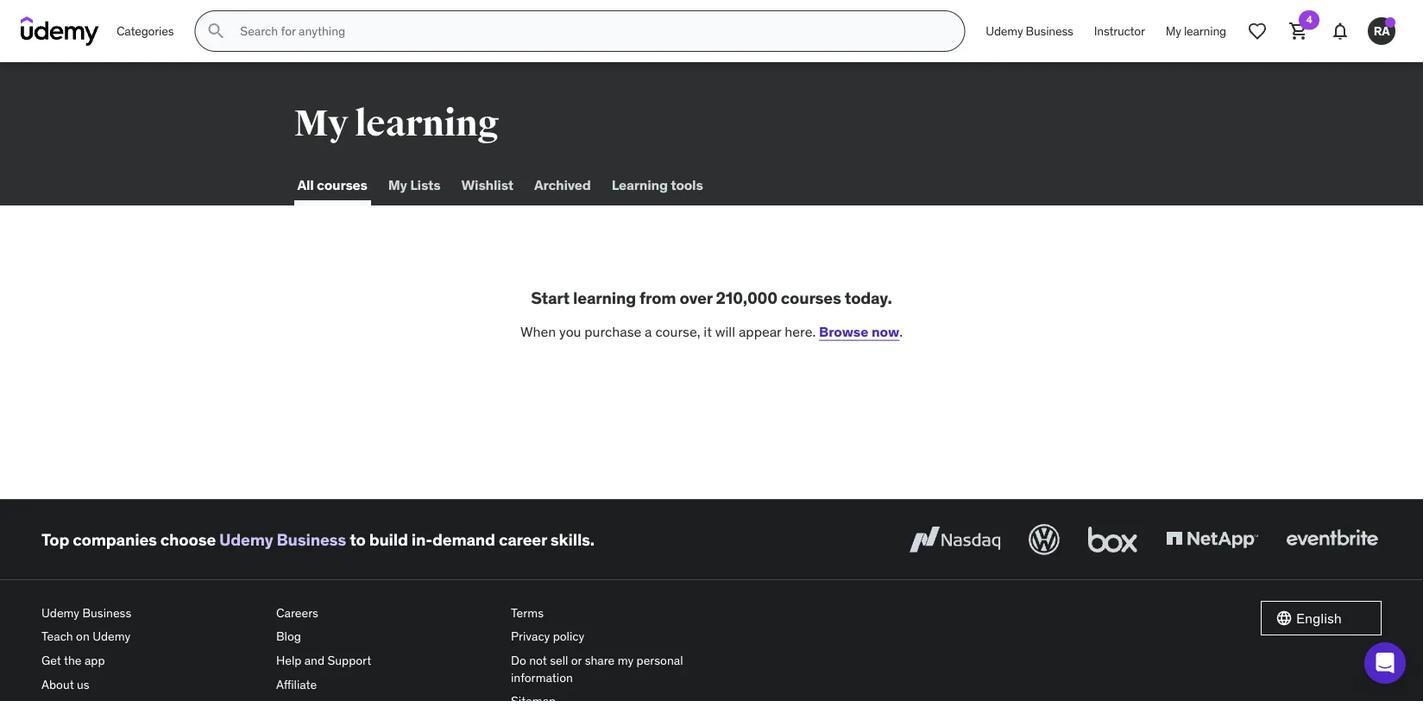 Task type: locate. For each thing, give the bounding box(es) containing it.
careers link
[[276, 601, 497, 625]]

english
[[1297, 609, 1342, 627]]

udemy business teach on udemy get the app about us
[[41, 605, 131, 692]]

here.
[[785, 322, 816, 340]]

learning up purchase
[[573, 288, 636, 308]]

all courses
[[297, 176, 368, 193]]

my for my lists link
[[388, 176, 407, 193]]

2 horizontal spatial business
[[1026, 23, 1074, 39]]

udemy
[[986, 23, 1023, 39], [219, 529, 273, 550], [41, 605, 80, 620], [93, 629, 131, 644]]

business left to
[[277, 529, 346, 550]]

sell
[[550, 652, 568, 668]]

my learning
[[1166, 23, 1227, 39], [294, 101, 499, 146]]

my learning up my lists
[[294, 101, 499, 146]]

0 vertical spatial udemy business link
[[976, 10, 1084, 52]]

2 vertical spatial my
[[388, 176, 407, 193]]

1 horizontal spatial my
[[388, 176, 407, 193]]

my learning left 'wishlist' image
[[1166, 23, 1227, 39]]

appear
[[739, 322, 782, 340]]

0 vertical spatial my learning
[[1166, 23, 1227, 39]]

blog link
[[276, 625, 497, 649]]

1 horizontal spatial learning
[[573, 288, 636, 308]]

1 vertical spatial courses
[[781, 288, 842, 308]]

choose
[[160, 529, 216, 550]]

terms
[[511, 605, 544, 620]]

1 vertical spatial my learning
[[294, 101, 499, 146]]

browse
[[819, 322, 869, 340]]

4
[[1307, 13, 1313, 26]]

udemy business
[[986, 23, 1074, 39]]

learning
[[1185, 23, 1227, 39], [355, 101, 499, 146], [573, 288, 636, 308]]

0 horizontal spatial my
[[294, 101, 348, 146]]

to
[[350, 529, 366, 550]]

my left lists
[[388, 176, 407, 193]]

1 vertical spatial learning
[[355, 101, 499, 146]]

business up on
[[82, 605, 131, 620]]

information
[[511, 669, 573, 685]]

.
[[900, 322, 903, 340]]

0 horizontal spatial courses
[[317, 176, 368, 193]]

netapp image
[[1163, 521, 1262, 559]]

volkswagen image
[[1026, 521, 1064, 559]]

udemy business link
[[976, 10, 1084, 52], [219, 529, 346, 550], [41, 601, 262, 625]]

210,000
[[716, 288, 778, 308]]

business inside udemy business teach on udemy get the app about us
[[82, 605, 131, 620]]

business
[[1026, 23, 1074, 39], [277, 529, 346, 550], [82, 605, 131, 620]]

about
[[41, 676, 74, 692]]

learning left 'wishlist' image
[[1185, 23, 1227, 39]]

a
[[645, 322, 652, 340]]

blog
[[276, 629, 301, 644]]

teach
[[41, 629, 73, 644]]

careers
[[276, 605, 319, 620]]

skills.
[[551, 529, 595, 550]]

about us link
[[41, 672, 262, 696]]

over
[[680, 288, 713, 308]]

eventbrite image
[[1283, 521, 1382, 559]]

top companies choose udemy business to build in-demand career skills.
[[41, 529, 595, 550]]

lists
[[410, 176, 441, 193]]

1 vertical spatial udemy business link
[[219, 529, 346, 550]]

privacy policy link
[[511, 625, 732, 649]]

1 vertical spatial my
[[294, 101, 348, 146]]

affiliate
[[276, 676, 317, 692]]

my for my learning link
[[1166, 23, 1182, 39]]

you
[[560, 322, 581, 340]]

learning up lists
[[355, 101, 499, 146]]

0 horizontal spatial learning
[[355, 101, 499, 146]]

my lists
[[388, 176, 441, 193]]

my
[[618, 652, 634, 668]]

instructor
[[1095, 23, 1146, 39]]

career
[[499, 529, 547, 550]]

all
[[297, 176, 314, 193]]

0 vertical spatial my
[[1166, 23, 1182, 39]]

help
[[276, 652, 302, 668]]

courses
[[317, 176, 368, 193], [781, 288, 842, 308]]

business left instructor
[[1026, 23, 1074, 39]]

english button
[[1261, 601, 1382, 635]]

2 vertical spatial udemy business link
[[41, 601, 262, 625]]

ra
[[1374, 23, 1390, 39]]

do not sell or share my personal information button
[[511, 649, 732, 689]]

2 horizontal spatial my
[[1166, 23, 1182, 39]]

courses right the all
[[317, 176, 368, 193]]

top
[[41, 529, 69, 550]]

teach on udemy link
[[41, 625, 262, 649]]

build
[[369, 529, 408, 550]]

box image
[[1084, 521, 1142, 559]]

instructor link
[[1084, 10, 1156, 52]]

policy
[[553, 629, 585, 644]]

business for udemy business
[[1026, 23, 1074, 39]]

2 vertical spatial business
[[82, 605, 131, 620]]

1 horizontal spatial business
[[277, 529, 346, 550]]

not
[[529, 652, 547, 668]]

courses up here.
[[781, 288, 842, 308]]

wishlist link
[[458, 164, 517, 205]]

learning tools link
[[608, 164, 707, 205]]

support
[[328, 652, 371, 668]]

will
[[716, 322, 736, 340]]

my up all courses at the left of the page
[[294, 101, 348, 146]]

2 horizontal spatial learning
[[1185, 23, 1227, 39]]

my
[[1166, 23, 1182, 39], [294, 101, 348, 146], [388, 176, 407, 193]]

0 vertical spatial business
[[1026, 23, 1074, 39]]

get the app link
[[41, 649, 262, 672]]

0 horizontal spatial business
[[82, 605, 131, 620]]

my right instructor
[[1166, 23, 1182, 39]]

today.
[[845, 288, 893, 308]]

demand
[[433, 529, 496, 550]]



Task type: vqa. For each thing, say whether or not it's contained in the screenshot.
Blog link
yes



Task type: describe. For each thing, give the bounding box(es) containing it.
help and support link
[[276, 649, 497, 672]]

wishlist
[[461, 176, 514, 193]]

shopping cart with 4 items image
[[1289, 21, 1310, 41]]

terms link
[[511, 601, 732, 625]]

and
[[305, 652, 325, 668]]

it
[[704, 322, 712, 340]]

share
[[585, 652, 615, 668]]

when
[[521, 322, 556, 340]]

business for udemy business teach on udemy get the app about us
[[82, 605, 131, 620]]

1 horizontal spatial courses
[[781, 288, 842, 308]]

get
[[41, 652, 61, 668]]

4 link
[[1279, 10, 1320, 52]]

categories button
[[106, 10, 184, 52]]

affiliate link
[[276, 672, 497, 696]]

categories
[[117, 23, 174, 39]]

learning tools
[[612, 176, 703, 193]]

app
[[85, 652, 105, 668]]

privacy
[[511, 629, 550, 644]]

us
[[77, 676, 90, 692]]

on
[[76, 629, 90, 644]]

tools
[[671, 176, 703, 193]]

in-
[[412, 529, 433, 550]]

companies
[[73, 529, 157, 550]]

the
[[64, 652, 82, 668]]

Search for anything text field
[[237, 16, 944, 46]]

you have alerts image
[[1386, 17, 1396, 28]]

ra link
[[1362, 10, 1403, 52]]

0 vertical spatial courses
[[317, 176, 368, 193]]

terms privacy policy do not sell or share my personal information
[[511, 605, 683, 685]]

0 horizontal spatial my learning
[[294, 101, 499, 146]]

or
[[571, 652, 582, 668]]

archived link
[[531, 164, 595, 205]]

from
[[640, 288, 676, 308]]

purchase
[[585, 322, 642, 340]]

udemy image
[[21, 16, 99, 46]]

my learning link
[[1156, 10, 1237, 52]]

archived
[[534, 176, 591, 193]]

learning
[[612, 176, 668, 193]]

notifications image
[[1331, 21, 1351, 41]]

browse now link
[[819, 322, 900, 340]]

careers blog help and support affiliate
[[276, 605, 371, 692]]

all courses link
[[294, 164, 371, 205]]

0 vertical spatial learning
[[1185, 23, 1227, 39]]

personal
[[637, 652, 683, 668]]

wishlist image
[[1248, 21, 1268, 41]]

now
[[872, 322, 900, 340]]

small image
[[1276, 610, 1293, 627]]

do
[[511, 652, 526, 668]]

start
[[531, 288, 570, 308]]

when you purchase a course, it will appear here. browse now .
[[521, 322, 903, 340]]

2 vertical spatial learning
[[573, 288, 636, 308]]

start learning from over 210,000 courses today.
[[531, 288, 893, 308]]

my lists link
[[385, 164, 444, 205]]

submit search image
[[206, 21, 227, 41]]

1 horizontal spatial my learning
[[1166, 23, 1227, 39]]

1 vertical spatial business
[[277, 529, 346, 550]]

nasdaq image
[[906, 521, 1005, 559]]

course,
[[656, 322, 701, 340]]



